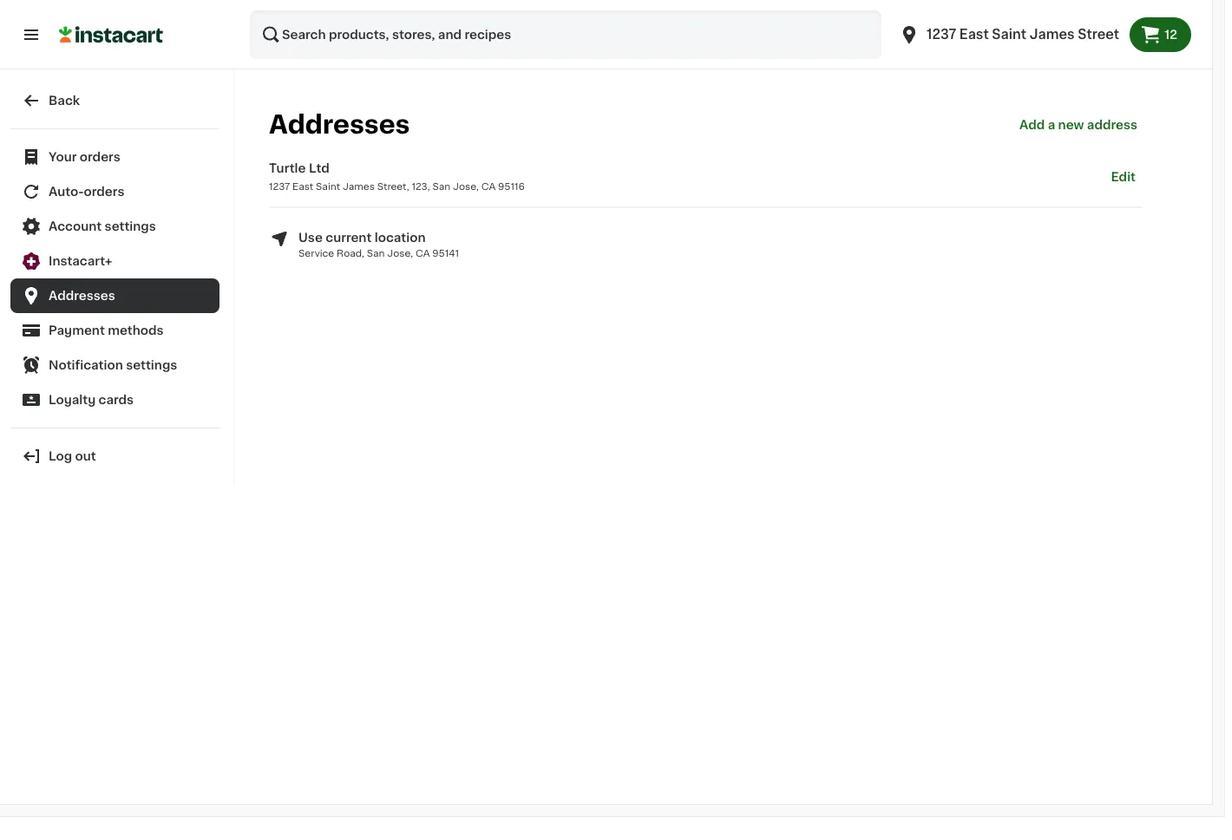 Task type: describe. For each thing, give the bounding box(es) containing it.
james inside turtle ltd 1237 east saint james street, 123, san jose, ca 95116
[[343, 181, 375, 191]]

settings for notification settings
[[126, 359, 177, 371]]

12 button
[[1130, 17, 1191, 52]]

loyalty cards
[[49, 394, 134, 406]]

use
[[298, 231, 323, 243]]

east inside turtle ltd 1237 east saint james street, 123, san jose, ca 95116
[[292, 181, 313, 191]]

notification settings
[[49, 359, 177, 371]]

12
[[1165, 29, 1177, 41]]

payment methods
[[49, 325, 164, 337]]

log out link
[[10, 439, 220, 474]]

use current location service road, san jose, ca 95141
[[298, 231, 459, 258]]

account
[[49, 220, 102, 233]]

a
[[1048, 119, 1055, 131]]

ca inside turtle ltd 1237 east saint james street, 123, san jose, ca 95116
[[481, 181, 496, 191]]

saint inside popup button
[[992, 28, 1027, 41]]

loyalty
[[49, 394, 96, 406]]

1237 inside popup button
[[927, 28, 956, 41]]

edit button
[[1104, 160, 1143, 193]]

new
[[1058, 119, 1084, 131]]

0 horizontal spatial addresses
[[49, 290, 115, 302]]

turtle
[[269, 162, 306, 174]]

auto-
[[49, 186, 84, 198]]

notification
[[49, 359, 123, 371]]

orders for your orders
[[80, 151, 120, 163]]

address
[[1087, 119, 1138, 131]]

1237 east saint james street button
[[899, 10, 1119, 59]]

instacart logo image
[[59, 24, 163, 45]]

your orders
[[49, 151, 120, 163]]

san inside "use current location service road, san jose, ca 95141"
[[367, 248, 385, 258]]

log
[[49, 450, 72, 462]]

95141
[[432, 248, 459, 258]]

addresses inside menu bar
[[269, 112, 410, 137]]

edit
[[1111, 170, 1136, 182]]

ltd
[[309, 162, 329, 174]]

notification settings link
[[10, 348, 220, 383]]

turtle ltd 1237 east saint james street, 123, san jose, ca 95116
[[269, 162, 525, 191]]

addresses link
[[10, 279, 220, 313]]

east inside popup button
[[959, 28, 989, 41]]

1237 inside turtle ltd 1237 east saint james street, 123, san jose, ca 95116
[[269, 181, 290, 191]]

log out
[[49, 450, 96, 462]]



Task type: locate. For each thing, give the bounding box(es) containing it.
1 vertical spatial settings
[[126, 359, 177, 371]]

0 vertical spatial jose,
[[453, 181, 479, 191]]

0 vertical spatial east
[[959, 28, 989, 41]]

add a new address button
[[1014, 90, 1143, 160]]

1 vertical spatial ca
[[416, 248, 430, 258]]

95116
[[498, 181, 525, 191]]

addresses up ltd
[[269, 112, 410, 137]]

1 horizontal spatial james
[[1030, 28, 1075, 41]]

1 vertical spatial san
[[367, 248, 385, 258]]

addresses down instacart+
[[49, 290, 115, 302]]

1 horizontal spatial ca
[[481, 181, 496, 191]]

san inside turtle ltd 1237 east saint james street, 123, san jose, ca 95116
[[433, 181, 451, 191]]

instacart+ link
[[10, 244, 220, 279]]

123,
[[412, 181, 430, 191]]

1237
[[927, 28, 956, 41], [269, 181, 290, 191]]

Search field
[[250, 10, 882, 59]]

location
[[375, 231, 426, 243]]

payment
[[49, 325, 105, 337]]

your orders link
[[10, 140, 220, 174]]

1 horizontal spatial 1237
[[927, 28, 956, 41]]

james
[[1030, 28, 1075, 41], [343, 181, 375, 191]]

addresses menu bar
[[269, 90, 1143, 160]]

out
[[75, 450, 96, 462]]

1 horizontal spatial addresses
[[269, 112, 410, 137]]

account settings link
[[10, 209, 220, 244]]

0 horizontal spatial saint
[[316, 181, 340, 191]]

jose, right 123,
[[453, 181, 479, 191]]

1 horizontal spatial east
[[959, 28, 989, 41]]

0 horizontal spatial east
[[292, 181, 313, 191]]

san
[[433, 181, 451, 191], [367, 248, 385, 258]]

east
[[959, 28, 989, 41], [292, 181, 313, 191]]

james left street
[[1030, 28, 1075, 41]]

1 horizontal spatial san
[[433, 181, 451, 191]]

settings
[[105, 220, 156, 233], [126, 359, 177, 371]]

add a new address
[[1020, 119, 1138, 131]]

jose, inside "use current location service road, san jose, ca 95141"
[[387, 248, 413, 258]]

instacart+
[[49, 255, 112, 267]]

back link
[[10, 83, 220, 118]]

methods
[[108, 325, 164, 337]]

0 vertical spatial settings
[[105, 220, 156, 233]]

1 vertical spatial addresses
[[49, 290, 115, 302]]

0 horizontal spatial san
[[367, 248, 385, 258]]

0 vertical spatial james
[[1030, 28, 1075, 41]]

jose, down location
[[387, 248, 413, 258]]

orders up account settings
[[84, 186, 125, 198]]

account settings
[[49, 220, 156, 233]]

back
[[49, 95, 80, 107]]

loyalty cards link
[[10, 383, 220, 417]]

0 horizontal spatial jose,
[[387, 248, 413, 258]]

0 vertical spatial orders
[[80, 151, 120, 163]]

1 vertical spatial 1237
[[269, 181, 290, 191]]

settings down methods
[[126, 359, 177, 371]]

cards
[[99, 394, 134, 406]]

0 horizontal spatial james
[[343, 181, 375, 191]]

None search field
[[250, 10, 882, 59]]

1237 east saint james street button
[[889, 10, 1130, 59]]

1 vertical spatial james
[[343, 181, 375, 191]]

0 vertical spatial addresses
[[269, 112, 410, 137]]

1237 east saint james street
[[927, 28, 1119, 41]]

1 vertical spatial orders
[[84, 186, 125, 198]]

settings down auto-orders link on the left
[[105, 220, 156, 233]]

saint inside turtle ltd 1237 east saint james street, 123, san jose, ca 95116
[[316, 181, 340, 191]]

0 horizontal spatial 1237
[[269, 181, 290, 191]]

san right 123,
[[433, 181, 451, 191]]

orders for auto-orders
[[84, 186, 125, 198]]

service
[[298, 248, 334, 258]]

0 vertical spatial san
[[433, 181, 451, 191]]

addresses
[[269, 112, 410, 137], [49, 290, 115, 302]]

0 vertical spatial saint
[[992, 28, 1027, 41]]

orders up auto-orders
[[80, 151, 120, 163]]

ca left 95116 on the left top of page
[[481, 181, 496, 191]]

street
[[1078, 28, 1119, 41]]

ca inside "use current location service road, san jose, ca 95141"
[[416, 248, 430, 258]]

0 vertical spatial 1237
[[927, 28, 956, 41]]

settings for account settings
[[105, 220, 156, 233]]

james inside popup button
[[1030, 28, 1075, 41]]

payment methods link
[[10, 313, 220, 348]]

san right road,
[[367, 248, 385, 258]]

street,
[[377, 181, 409, 191]]

orders
[[80, 151, 120, 163], [84, 186, 125, 198]]

1 horizontal spatial jose,
[[453, 181, 479, 191]]

1 vertical spatial jose,
[[387, 248, 413, 258]]

auto-orders
[[49, 186, 125, 198]]

add
[[1020, 119, 1045, 131]]

0 horizontal spatial ca
[[416, 248, 430, 258]]

saint
[[992, 28, 1027, 41], [316, 181, 340, 191]]

current
[[326, 231, 372, 243]]

jose,
[[453, 181, 479, 191], [387, 248, 413, 258]]

ca left 95141
[[416, 248, 430, 258]]

your
[[49, 151, 77, 163]]

james left the street,
[[343, 181, 375, 191]]

1 horizontal spatial saint
[[992, 28, 1027, 41]]

0 vertical spatial ca
[[481, 181, 496, 191]]

road,
[[337, 248, 364, 258]]

jose, inside turtle ltd 1237 east saint james street, 123, san jose, ca 95116
[[453, 181, 479, 191]]

1 vertical spatial saint
[[316, 181, 340, 191]]

ca
[[481, 181, 496, 191], [416, 248, 430, 258]]

auto-orders link
[[10, 174, 220, 209]]

1 vertical spatial east
[[292, 181, 313, 191]]



Task type: vqa. For each thing, say whether or not it's contained in the screenshot.
the Loyalty cards link
yes



